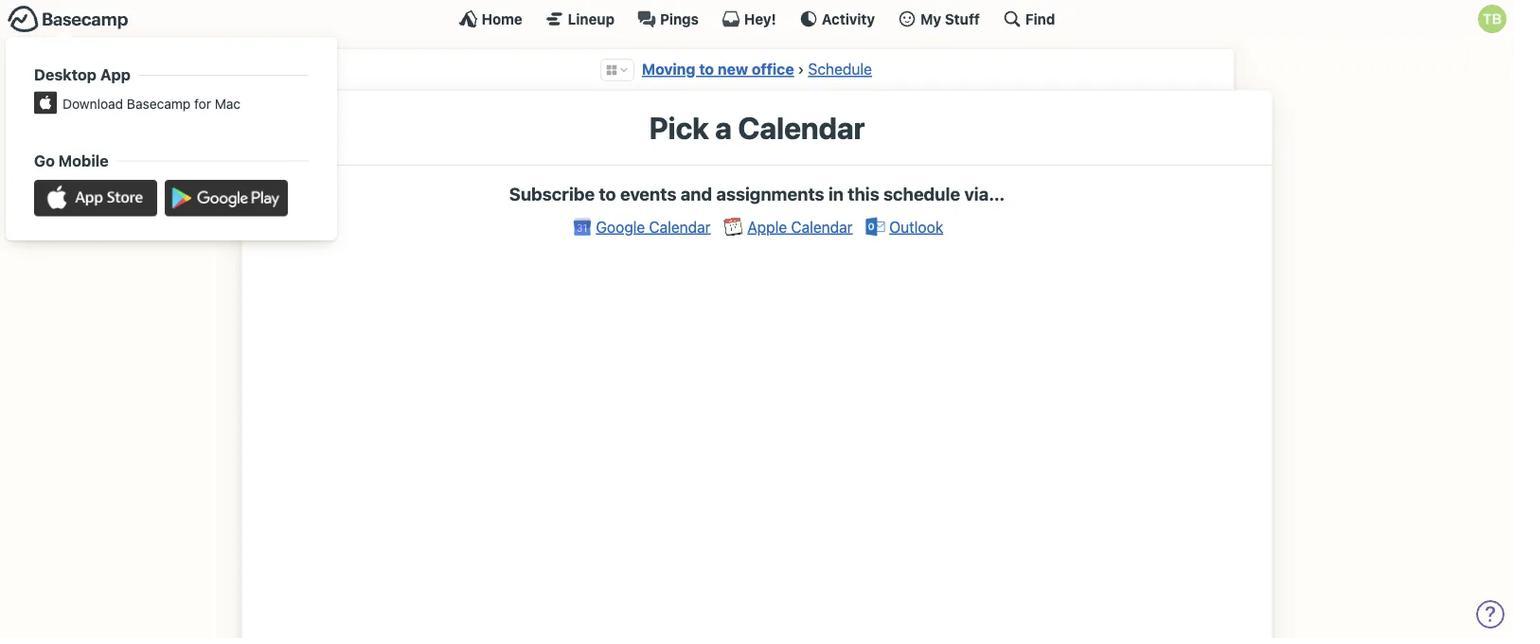 Task type: locate. For each thing, give the bounding box(es) containing it.
desktop
[[34, 65, 97, 84]]

to for new
[[699, 60, 714, 78]]

0 horizontal spatial to
[[599, 183, 616, 204]]

main element
[[0, 0, 1515, 240]]

lineup
[[568, 10, 615, 27]]

my stuff button
[[898, 9, 980, 28]]

calendar inside "link"
[[649, 218, 711, 236]]

download
[[63, 96, 123, 111]]

my stuff
[[921, 10, 980, 27]]

to up google
[[599, 183, 616, 204]]

events
[[620, 183, 677, 204]]

download on the play store image
[[165, 180, 288, 216]]

assignments
[[717, 183, 825, 204]]

for
[[194, 96, 211, 111]]

calendar
[[738, 109, 865, 145], [649, 218, 711, 236], [792, 218, 853, 236]]

1 vertical spatial to
[[599, 183, 616, 204]]

desktop app
[[34, 65, 131, 84]]

pick a calendar
[[650, 109, 865, 145]]

activity link
[[799, 9, 876, 28]]

activity
[[822, 10, 876, 27]]

in
[[829, 183, 844, 204]]

apple calendar
[[748, 218, 853, 236]]

my
[[921, 10, 942, 27]]

calendar down ›
[[738, 109, 865, 145]]

to
[[699, 60, 714, 78], [599, 183, 616, 204]]

outlook link
[[865, 216, 944, 238]]

schedule link
[[809, 60, 873, 78]]

calendar down and
[[649, 218, 711, 236]]

1 horizontal spatial to
[[699, 60, 714, 78]]

this
[[848, 183, 880, 204]]

0 vertical spatial to
[[699, 60, 714, 78]]

calendar down in
[[792, 218, 853, 236]]

pings
[[660, 10, 699, 27]]

google
[[596, 218, 645, 236]]

to left new
[[699, 60, 714, 78]]

to for events
[[599, 183, 616, 204]]

download on the app store image
[[34, 180, 157, 216]]

moving to new office link
[[642, 60, 795, 78]]

apple
[[748, 218, 788, 236]]

switch accounts image
[[8, 5, 129, 34]]

go
[[34, 151, 55, 170]]



Task type: describe. For each thing, give the bounding box(es) containing it.
app
[[100, 65, 131, 84]]

schedule
[[884, 183, 961, 204]]

mobile
[[58, 151, 109, 170]]

hey! button
[[722, 9, 777, 28]]

download basecamp for mac link
[[34, 94, 309, 114]]

apple calendar link
[[723, 218, 853, 236]]

subscribe
[[509, 183, 595, 204]]

download basecamp for mac
[[63, 96, 241, 111]]

› schedule
[[798, 60, 873, 78]]

home link
[[459, 9, 523, 28]]

and
[[681, 183, 713, 204]]

a
[[715, 109, 732, 145]]

mac
[[215, 96, 241, 111]]

tim burton image
[[1479, 5, 1507, 33]]

pings button
[[638, 9, 699, 28]]

basecamp
[[127, 96, 191, 111]]

moving to new office
[[642, 60, 795, 78]]

home
[[482, 10, 523, 27]]

subscribe to events and assignments in this schedule via…
[[509, 183, 1005, 204]]

calendar for apple calendar
[[792, 218, 853, 236]]

find
[[1026, 10, 1056, 27]]

google calendar link
[[571, 216, 711, 238]]

google calendar
[[596, 218, 711, 236]]

moving
[[642, 60, 696, 78]]

›
[[798, 60, 805, 78]]

pick
[[650, 109, 709, 145]]

office
[[752, 60, 795, 78]]

lineup link
[[545, 9, 615, 28]]

hey!
[[745, 10, 777, 27]]

schedule
[[809, 60, 873, 78]]

new
[[718, 60, 749, 78]]

stuff
[[945, 10, 980, 27]]

calendar for google calendar
[[649, 218, 711, 236]]

go mobile
[[34, 151, 109, 170]]

outlook
[[890, 218, 944, 236]]

find button
[[1003, 9, 1056, 28]]

via…
[[965, 183, 1005, 204]]



Task type: vqa. For each thing, say whether or not it's contained in the screenshot.
Subscribe to events and assignments in this schedule via… at top
yes



